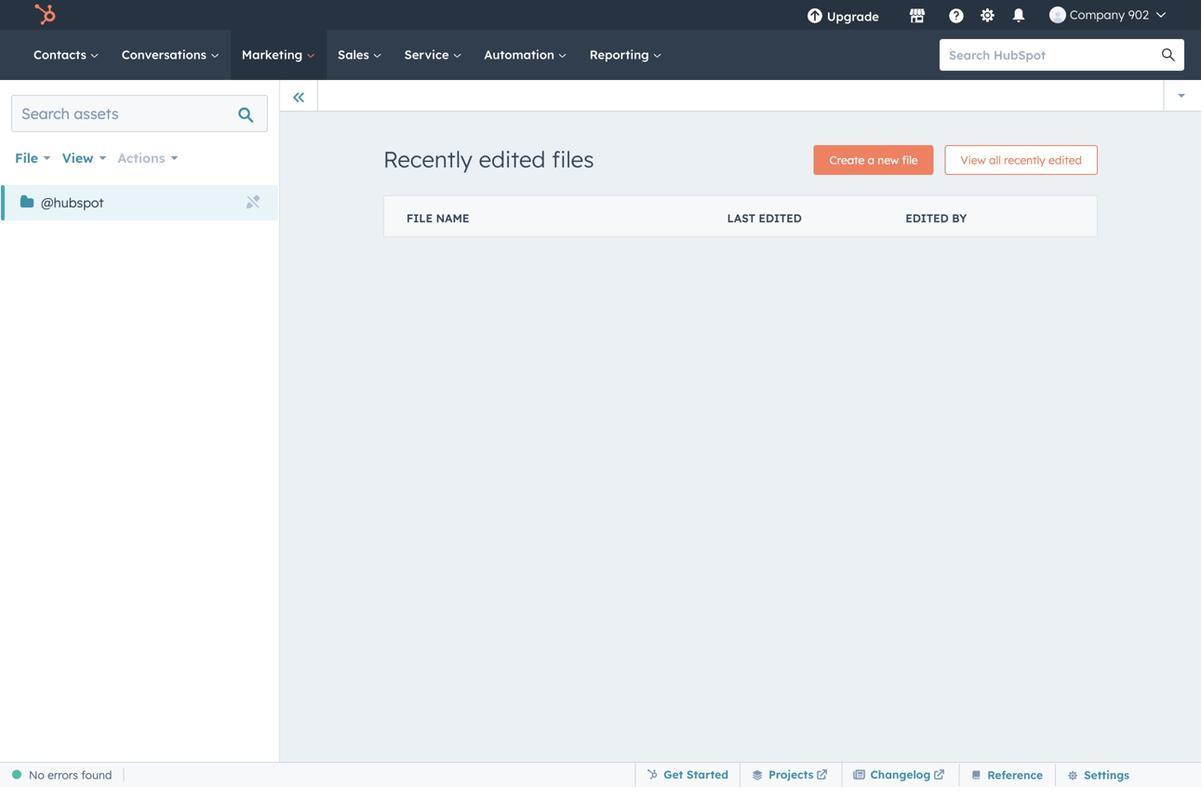 Task type: describe. For each thing, give the bounding box(es) containing it.
conversations link
[[111, 30, 231, 80]]

Search HubSpot search field
[[940, 39, 1168, 71]]

recently
[[1005, 153, 1046, 167]]

2 link opens in a new window image from the top
[[817, 771, 828, 782]]

get started
[[664, 768, 729, 782]]

recently edited files
[[384, 145, 595, 173]]

all
[[990, 153, 1002, 167]]

file for file name
[[407, 211, 433, 225]]

edited by
[[906, 211, 968, 225]]

file
[[903, 153, 919, 167]]

changelog link
[[842, 764, 959, 787]]

marketplaces image
[[910, 8, 926, 25]]

files
[[552, 145, 595, 173]]

upgrade image
[[807, 8, 824, 25]]

settings
[[1085, 769, 1130, 783]]

edited inside button
[[1049, 153, 1083, 167]]

automation link
[[473, 30, 579, 80]]

last edited
[[728, 211, 802, 225]]

902
[[1129, 7, 1150, 22]]

reference
[[988, 769, 1044, 783]]

help image
[[949, 8, 965, 25]]

view all recently edited
[[961, 153, 1083, 167]]

search button
[[1154, 39, 1185, 71]]

sales link
[[327, 30, 394, 80]]

notifications image
[[1011, 8, 1028, 25]]

marketplaces button
[[898, 0, 937, 30]]

view button
[[62, 145, 106, 171]]

company
[[1071, 7, 1126, 22]]

found
[[81, 769, 112, 783]]

company 902
[[1071, 7, 1150, 22]]

@hubspot
[[41, 195, 104, 211]]

settings link
[[977, 5, 1000, 25]]

reference button
[[959, 763, 1045, 788]]

company 902 button
[[1039, 0, 1178, 30]]

contacts link
[[22, 30, 111, 80]]

sales
[[338, 47, 373, 62]]

reporting link
[[579, 30, 674, 80]]

get started link
[[635, 764, 740, 787]]

recently
[[384, 145, 473, 173]]



Task type: vqa. For each thing, say whether or not it's contained in the screenshot.
caret image inside Deals dropdown button
no



Task type: locate. For each thing, give the bounding box(es) containing it.
create
[[830, 153, 865, 167]]

projects
[[769, 768, 814, 782]]

contacts
[[34, 47, 90, 62]]

reporting
[[590, 47, 653, 62]]

mateo roberts image
[[1050, 7, 1067, 23]]

1 vertical spatial file
[[407, 211, 433, 225]]

view
[[62, 150, 94, 166], [961, 153, 987, 167]]

started
[[687, 768, 729, 782]]

0 horizontal spatial edited
[[479, 145, 546, 173]]

edited
[[479, 145, 546, 173], [1049, 153, 1083, 167], [759, 211, 802, 225]]

link opens in a new window image
[[817, 765, 828, 787], [817, 771, 828, 782]]

view right the file popup button
[[62, 150, 94, 166]]

help button
[[941, 0, 973, 30]]

name
[[436, 211, 470, 225]]

automation
[[485, 47, 558, 62]]

edited right recently
[[1049, 153, 1083, 167]]

file name
[[407, 211, 470, 225]]

create a new file
[[830, 153, 919, 167]]

file
[[15, 150, 38, 166], [407, 211, 433, 225]]

file button
[[15, 145, 51, 171]]

file inside popup button
[[15, 150, 38, 166]]

by
[[953, 211, 968, 225]]

1 link opens in a new window image from the top
[[817, 765, 828, 787]]

view left all
[[961, 153, 987, 167]]

marketing
[[242, 47, 306, 62]]

edited for recently edited files
[[479, 145, 546, 173]]

edited left files
[[479, 145, 546, 173]]

service
[[405, 47, 453, 62]]

last
[[728, 211, 756, 225]]

2 horizontal spatial edited
[[1049, 153, 1083, 167]]

view all recently edited button
[[946, 145, 1099, 175]]

menu
[[794, 0, 1180, 30]]

edited right last at the right top
[[759, 211, 802, 225]]

settings image
[[980, 8, 997, 25]]

marketing link
[[231, 30, 327, 80]]

edited for last edited
[[759, 211, 802, 225]]

0 horizontal spatial view
[[62, 150, 94, 166]]

no
[[29, 769, 44, 783]]

settings button
[[1056, 763, 1131, 788]]

get
[[664, 768, 684, 782]]

no errors found
[[29, 769, 112, 783]]

view for view
[[62, 150, 94, 166]]

hubspot link
[[22, 4, 70, 26]]

view inside button
[[961, 153, 987, 167]]

actions
[[118, 150, 165, 166]]

1 horizontal spatial view
[[961, 153, 987, 167]]

1 link opens in a new window image from the top
[[934, 765, 945, 787]]

1 horizontal spatial edited
[[759, 211, 802, 225]]

hubspot image
[[34, 4, 56, 26]]

actions button
[[118, 145, 178, 171]]

menu item
[[893, 0, 896, 30]]

view for view all recently edited
[[961, 153, 987, 167]]

menu containing company 902
[[794, 0, 1180, 30]]

conversations
[[122, 47, 210, 62]]

upgrade
[[828, 9, 880, 24]]

errors
[[48, 769, 78, 783]]

0 vertical spatial file
[[15, 150, 38, 166]]

search image
[[1163, 48, 1176, 61]]

Search assets search field
[[11, 95, 268, 132]]

projects link
[[740, 764, 842, 787]]

a
[[868, 153, 875, 167]]

view inside popup button
[[62, 150, 94, 166]]

notifications button
[[1004, 0, 1035, 30]]

edited
[[906, 211, 949, 225]]

2 link opens in a new window image from the top
[[934, 771, 945, 782]]

new
[[878, 153, 900, 167]]

file left "view" popup button
[[15, 150, 38, 166]]

0 horizontal spatial file
[[15, 150, 38, 166]]

service link
[[394, 30, 473, 80]]

file for file
[[15, 150, 38, 166]]

create a new file button
[[814, 145, 934, 175]]

changelog
[[871, 768, 931, 782]]

file left name
[[407, 211, 433, 225]]

link opens in a new window image
[[934, 765, 945, 787], [934, 771, 945, 782]]

1 horizontal spatial file
[[407, 211, 433, 225]]



